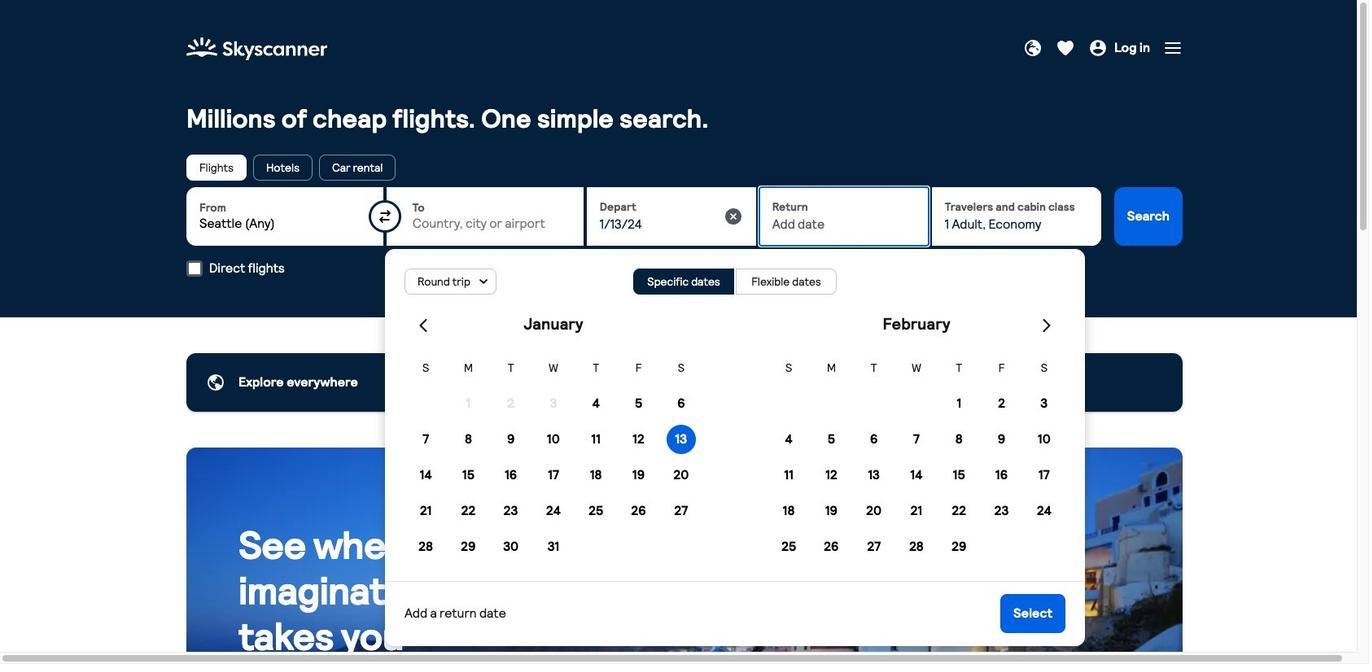 Task type: locate. For each thing, give the bounding box(es) containing it.
Specific dates button
[[634, 269, 734, 295]]

1 horizontal spatial tuesday cell
[[853, 353, 896, 383]]

1 horizontal spatial sunday cell
[[768, 353, 810, 383]]

row group
[[405, 389, 703, 562], [768, 389, 1066, 562]]

0 horizontal spatial monday cell
[[447, 353, 490, 383]]

wednesday cell for the thursday cell associated with january 'grid'
[[532, 353, 575, 383]]

1 sunday cell from the left
[[405, 353, 447, 383]]

Country, city or airport text field
[[200, 216, 370, 233]]

2 row group from the left
[[768, 389, 1066, 562]]

Flexible dates button
[[736, 269, 837, 295]]

0 horizontal spatial friday cell
[[618, 353, 660, 383]]

monday cell inside january 'grid'
[[447, 353, 490, 383]]

1 row group from the left
[[405, 389, 703, 562]]

swap origin and destination image
[[379, 210, 392, 223]]

2 friday cell from the left
[[981, 353, 1023, 383]]

0 horizontal spatial tuesday cell
[[490, 353, 532, 383]]

tuesday cell for wednesday cell related to the thursday cell associated with january 'grid'
[[490, 353, 532, 383]]

tuesday cell
[[490, 353, 532, 383], [853, 353, 896, 383]]

choose when to travel option group
[[634, 269, 837, 295]]

1 horizontal spatial saturday cell
[[1023, 353, 1066, 383]]

wednesday cell
[[532, 353, 575, 383], [896, 353, 938, 383]]

1 thursday cell from the left
[[575, 353, 618, 383]]

sunday cell
[[405, 353, 447, 383], [768, 353, 810, 383]]

2 tuesday cell from the left
[[853, 353, 896, 383]]

2 wednesday cell from the left
[[896, 353, 938, 383]]

monday cell
[[447, 353, 490, 383], [810, 353, 853, 383]]

2 thursday cell from the left
[[938, 353, 981, 383]]

0 horizontal spatial row group
[[405, 389, 703, 562]]

1 horizontal spatial monday cell
[[810, 353, 853, 383]]

row
[[405, 353, 703, 383], [768, 353, 1066, 383], [405, 389, 703, 418], [768, 389, 1066, 418], [405, 425, 703, 454], [768, 425, 1066, 454], [405, 461, 703, 490], [768, 461, 1066, 490], [405, 497, 703, 526], [768, 497, 1066, 526], [405, 532, 703, 562], [768, 532, 1066, 562]]

0 horizontal spatial saturday cell
[[660, 353, 703, 383]]

regional settings image
[[1023, 38, 1043, 58]]

cell
[[447, 389, 490, 418], [490, 389, 532, 418], [532, 389, 575, 418], [575, 389, 618, 418], [618, 389, 660, 418], [660, 389, 703, 418], [938, 389, 981, 418], [981, 389, 1023, 418], [1023, 389, 1066, 418], [405, 425, 447, 454], [447, 425, 490, 454], [490, 425, 532, 454], [532, 425, 575, 454], [575, 425, 618, 454], [618, 425, 660, 454], [660, 425, 703, 454], [768, 425, 810, 454], [810, 425, 853, 454], [853, 425, 896, 454], [896, 425, 938, 454], [938, 425, 981, 454], [981, 425, 1023, 454], [1023, 425, 1066, 454], [405, 461, 447, 490], [447, 461, 490, 490], [490, 461, 532, 490], [532, 461, 575, 490], [575, 461, 618, 490], [618, 461, 660, 490], [660, 461, 703, 490], [768, 461, 810, 490], [810, 461, 853, 490], [853, 461, 896, 490], [896, 461, 938, 490], [938, 461, 981, 490], [981, 461, 1023, 490], [1023, 461, 1066, 490], [405, 497, 447, 526], [447, 497, 490, 526], [490, 497, 532, 526], [532, 497, 575, 526], [575, 497, 618, 526], [618, 497, 660, 526], [660, 497, 703, 526], [768, 497, 810, 526], [810, 497, 853, 526], [853, 497, 896, 526], [896, 497, 938, 526], [938, 497, 981, 526], [981, 497, 1023, 526], [1023, 497, 1066, 526], [405, 532, 447, 562], [447, 532, 490, 562], [490, 532, 532, 562], [532, 532, 575, 562], [768, 532, 810, 562], [810, 532, 853, 562], [853, 532, 896, 562], [896, 532, 938, 562], [938, 532, 981, 562]]

0 horizontal spatial thursday cell
[[575, 353, 618, 383]]

saturday cell inside february grid
[[1023, 353, 1066, 383]]

1 monday cell from the left
[[447, 353, 490, 383]]

sunday cell for january 'grid'
[[405, 353, 447, 383]]

rtl support__ntfhm image
[[414, 316, 433, 335], [1037, 316, 1057, 335]]

1 tuesday cell from the left
[[490, 353, 532, 383]]

1 rtl support__ntfhm image from the left
[[414, 316, 433, 335]]

1 friday cell from the left
[[618, 353, 660, 383]]

1 horizontal spatial rtl support__ntfhm image
[[1037, 316, 1057, 335]]

friday cell
[[618, 353, 660, 383], [981, 353, 1023, 383]]

monday cell inside february grid
[[810, 353, 853, 383]]

open menu image
[[1164, 38, 1183, 58]]

saturday cell
[[660, 353, 703, 383], [1023, 353, 1066, 383]]

Country, city or airport text field
[[413, 216, 571, 233]]

0 horizontal spatial rtl support__ntfhm image
[[414, 316, 433, 335]]

row group for the thursday cell related to february grid wednesday cell
[[768, 389, 1066, 562]]

2 saturday cell from the left
[[1023, 353, 1066, 383]]

1 horizontal spatial friday cell
[[981, 353, 1023, 383]]

saturday cell inside january 'grid'
[[660, 353, 703, 383]]

1 saturday cell from the left
[[660, 353, 703, 383]]

thursday cell for february grid
[[938, 353, 981, 383]]

row group for wednesday cell related to the thursday cell associated with january 'grid'
[[405, 389, 703, 562]]

tab list
[[186, 155, 1183, 181]]

0 horizontal spatial wednesday cell
[[532, 353, 575, 383]]

0 horizontal spatial sunday cell
[[405, 353, 447, 383]]

1 horizontal spatial row group
[[768, 389, 1066, 562]]

thursday cell
[[575, 353, 618, 383], [938, 353, 981, 383]]

2 rtl support__ntfhm image from the left
[[1037, 316, 1057, 335]]

1 wednesday cell from the left
[[532, 353, 575, 383]]

1 horizontal spatial wednesday cell
[[896, 353, 938, 383]]

1 horizontal spatial thursday cell
[[938, 353, 981, 383]]

2 sunday cell from the left
[[768, 353, 810, 383]]

2 monday cell from the left
[[810, 353, 853, 383]]

monday cell for sunday cell related to january 'grid'
[[447, 353, 490, 383]]



Task type: describe. For each thing, give the bounding box(es) containing it.
skyscanner home image
[[186, 33, 327, 65]]

february grid
[[768, 353, 1066, 562]]

tuesday cell for the thursday cell related to february grid wednesday cell
[[853, 353, 896, 383]]

saturday cell for january 'grid'
[[660, 353, 703, 383]]

Direct flights checkbox
[[186, 260, 203, 277]]

wednesday cell for the thursday cell related to february grid
[[896, 353, 938, 383]]

thursday cell for january 'grid'
[[575, 353, 618, 383]]

friday cell for the thursday cell associated with january 'grid'
[[618, 353, 660, 383]]

saved flights image
[[1056, 38, 1076, 58]]

clear departure date image
[[724, 207, 743, 226]]

monday cell for sunday cell corresponding to february grid
[[810, 353, 853, 383]]

january grid
[[405, 353, 703, 562]]

Click to select calendar type button
[[405, 269, 497, 295]]

sunday cell for february grid
[[768, 353, 810, 383]]

saturday cell for february grid
[[1023, 353, 1066, 383]]

friday cell for the thursday cell related to february grid
[[981, 353, 1023, 383]]



Task type: vqa. For each thing, say whether or not it's contained in the screenshot.
2nd Sunday cell from the left
yes



